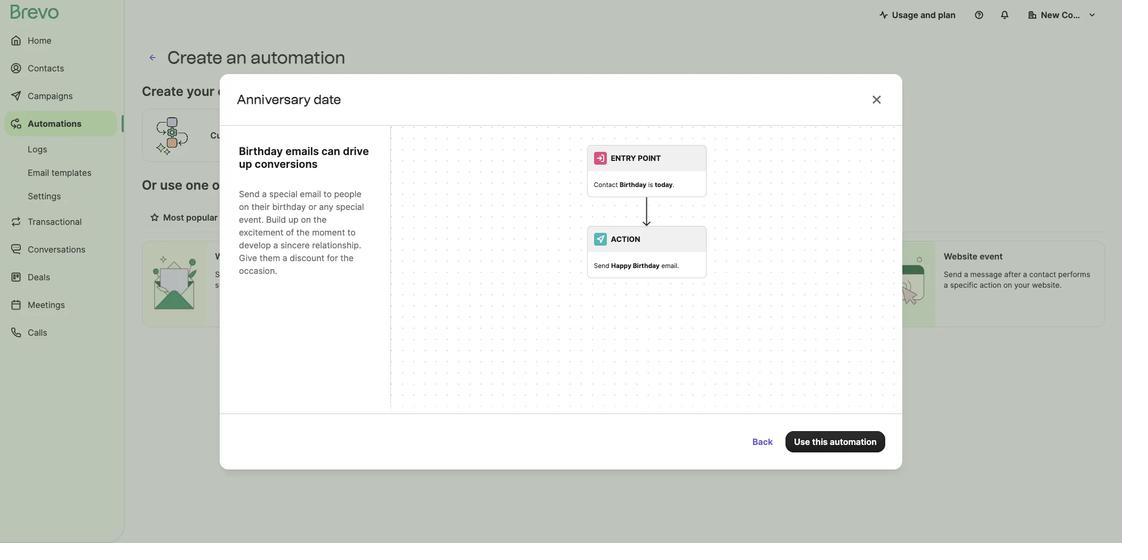 Task type: vqa. For each thing, say whether or not it's contained in the screenshot.


Task type: locate. For each thing, give the bounding box(es) containing it.
0 vertical spatial of
[[212, 178, 225, 193]]

0 horizontal spatial messages
[[478, 270, 514, 279]]

1 horizontal spatial special
[[336, 201, 364, 212]]

or inside send a special email to people on their birthday or any special event. build up on the excitement of the moment to develop a sincere relationship. give them a discount for the occasion.
[[308, 201, 317, 212]]

anniversary date up custom automation at left
[[237, 91, 341, 107]]

meetings
[[28, 300, 65, 310]]

to
[[324, 189, 332, 199], [348, 227, 356, 238]]

2 vertical spatial special
[[701, 281, 726, 290]]

0 horizontal spatial email
[[300, 189, 321, 199]]

send inside send a special email to people on their birthday or any special event. build up on the excitement of the moment to develop a sincere relationship. give them a discount for the occasion.
[[239, 189, 260, 199]]

1 increase from the left
[[367, 212, 403, 223]]

1 horizontal spatial or
[[511, 281, 518, 290]]

2 horizontal spatial special
[[701, 281, 726, 290]]

event up "action"
[[980, 251, 1003, 262]]

1 vertical spatial email
[[549, 281, 567, 290]]

0 horizontal spatial your
[[187, 84, 215, 99]]

0 horizontal spatial for
[[327, 253, 338, 263]]

message inside send a welcome message after a subscriber joins your list.
[[275, 270, 307, 279]]

anniversary date
[[237, 91, 341, 107], [701, 251, 772, 262]]

whether
[[551, 270, 580, 279]]

of for send
[[751, 270, 758, 279]]

0 vertical spatial birthday
[[239, 145, 283, 158]]

increase inside increase revenue link
[[447, 212, 482, 223]]

1 horizontal spatial email
[[549, 281, 567, 290]]

1 vertical spatial birthday
[[620, 181, 647, 189]]

0 vertical spatial an
[[226, 47, 247, 68]]

event
[[980, 251, 1003, 262], [728, 281, 748, 290]]

after left contact
[[1005, 270, 1021, 279]]

improve engagement link
[[254, 207, 359, 233]]

up down custom automation at left
[[239, 158, 252, 170]]

tab list containing most popular
[[142, 207, 1105, 233]]

deals link
[[4, 265, 117, 290]]

0 horizontal spatial anniversary date
[[237, 91, 341, 107]]

date up 'send a series of messages based on a special event or birthday.'
[[753, 251, 772, 262]]

or
[[142, 178, 157, 193]]

send left series
[[701, 270, 719, 279]]

message up list.
[[275, 270, 307, 279]]

2 horizontal spatial or
[[750, 281, 757, 290]]

0 horizontal spatial of
[[212, 178, 225, 193]]

messages up the birthday.
[[760, 270, 796, 279]]

1 vertical spatial an
[[538, 281, 547, 290]]

joins
[[255, 281, 271, 290]]

welcome
[[215, 251, 253, 262]]

0 vertical spatial date
[[314, 91, 341, 107]]

meetings link
[[4, 292, 117, 318]]

usage
[[892, 10, 919, 20]]

message up "action"
[[971, 270, 1002, 279]]

1 horizontal spatial anniversary date
[[701, 251, 772, 262]]

1 after from the left
[[309, 270, 326, 279]]

increase revenue
[[447, 212, 518, 223]]

usage and plan button
[[871, 4, 965, 26]]

your down contact
[[1015, 281, 1030, 290]]

an right click
[[538, 281, 547, 290]]

improve engagement
[[263, 212, 350, 223]]

1 vertical spatial create
[[142, 84, 184, 99]]

action
[[980, 281, 1002, 290]]

campaign.
[[569, 281, 606, 290]]

birthday
[[239, 145, 283, 158], [620, 181, 647, 189], [633, 262, 660, 270]]

to up relationship.
[[348, 227, 356, 238]]

increase traffic
[[367, 212, 430, 223]]

an up own
[[226, 47, 247, 68]]

or inside send messages based on whether contacts open or click an email campaign.
[[511, 281, 518, 290]]

an inside send messages based on whether contacts open or click an email campaign.
[[538, 281, 547, 290]]

send inside send a welcome message after a subscriber joins your list.
[[215, 270, 233, 279]]

0 horizontal spatial date
[[314, 91, 341, 107]]

send up subscriber
[[215, 270, 233, 279]]

1 based from the left
[[516, 270, 538, 279]]

0 horizontal spatial or
[[308, 201, 317, 212]]

give
[[239, 253, 257, 263]]

send inside 'send a series of messages based on a special event or birthday.'
[[701, 270, 719, 279]]

your left list.
[[273, 281, 288, 290]]

logs
[[28, 144, 47, 155]]

0 horizontal spatial after
[[309, 270, 326, 279]]

of right series
[[751, 270, 758, 279]]

build relationships
[[535, 212, 611, 223]]

dxrbf image
[[150, 213, 159, 222]]

1 horizontal spatial increase
[[447, 212, 482, 223]]

one
[[186, 178, 209, 193]]

based inside send messages based on whether contacts open or click an email campaign.
[[516, 270, 538, 279]]

your
[[187, 84, 215, 99], [273, 281, 288, 290], [1015, 281, 1030, 290]]

build down birthday
[[266, 214, 286, 225]]

0 vertical spatial anniversary date
[[237, 91, 341, 107]]

usage and plan
[[892, 10, 956, 20]]

2 increase from the left
[[447, 212, 482, 223]]

of inside 'send a series of messages based on a special event or birthday.'
[[751, 270, 758, 279]]

to up any
[[324, 189, 332, 199]]

0 horizontal spatial anniversary
[[237, 91, 311, 107]]

increase for increase revenue
[[447, 212, 482, 223]]

for
[[384, 178, 401, 193], [327, 253, 338, 263]]

1 horizontal spatial to
[[348, 227, 356, 238]]

0 horizontal spatial special
[[269, 189, 298, 199]]

built
[[353, 178, 381, 193]]

their
[[251, 201, 270, 212]]

1 horizontal spatial an
[[538, 281, 547, 290]]

0 horizontal spatial up
[[239, 158, 252, 170]]

event down series
[[728, 281, 748, 290]]

birthday inside birthday emails can drive up conversions
[[239, 145, 283, 158]]

1 messages from the left
[[478, 270, 514, 279]]

2 based from the left
[[798, 270, 820, 279]]

custom automation
[[210, 130, 292, 141]]

or left click
[[511, 281, 518, 290]]

after
[[309, 270, 326, 279], [1005, 270, 1021, 279]]

0 vertical spatial anniversary
[[237, 91, 311, 107]]

0 horizontal spatial increase
[[367, 212, 403, 223]]

birthday left email.
[[633, 262, 660, 270]]

anniversary up custom automation at left
[[237, 91, 311, 107]]

build left relationships
[[535, 212, 555, 223]]

send inside send a message after a contact performs a specific action on your website.
[[944, 270, 962, 279]]

1 vertical spatial of
[[286, 227, 294, 238]]

0 vertical spatial for
[[384, 178, 401, 193]]

up inside birthday emails can drive up conversions
[[239, 158, 252, 170]]

your left own
[[187, 84, 215, 99]]

discount
[[290, 253, 325, 263]]

.
[[673, 181, 675, 189]]

message inside send a message after a contact performs a specific action on your website.
[[971, 270, 1002, 279]]

message
[[256, 251, 293, 262], [275, 270, 307, 279], [971, 270, 1002, 279]]

build inside send a special email to people on their birthday or any special event. build up on the excitement of the moment to develop a sincere relationship. give them a discount for the occasion.
[[266, 214, 286, 225]]

the up all
[[228, 178, 248, 193]]

send up "contacts"
[[458, 270, 476, 279]]

0 vertical spatial email
[[300, 189, 321, 199]]

1 horizontal spatial up
[[288, 214, 299, 225]]

send a welcome message after a subscriber joins your list.
[[215, 270, 332, 290]]

email down whether
[[549, 281, 567, 290]]

1 horizontal spatial date
[[753, 251, 772, 262]]

1 horizontal spatial for
[[384, 178, 401, 193]]

for left you
[[384, 178, 401, 193]]

increase revenue link
[[438, 207, 526, 232]]

1 vertical spatial anniversary
[[701, 251, 751, 262]]

anniversary up series
[[701, 251, 751, 262]]

2 horizontal spatial your
[[1015, 281, 1030, 290]]

back
[[753, 437, 773, 447]]

1 horizontal spatial based
[[798, 270, 820, 279]]

0 horizontal spatial to
[[324, 189, 332, 199]]

or
[[308, 201, 317, 212], [511, 281, 518, 290], [750, 281, 757, 290]]

2 messages from the left
[[760, 270, 796, 279]]

settings link
[[4, 186, 117, 207]]

tab list
[[142, 207, 1105, 233]]

birthday down custom automation at left
[[239, 145, 283, 158]]

moment
[[312, 227, 345, 238]]

birthday left is on the right top of page
[[620, 181, 647, 189]]

after inside send a welcome message after a subscriber joins your list.
[[309, 270, 326, 279]]

send up "their"
[[239, 189, 260, 199]]

on
[[239, 201, 249, 212], [301, 214, 311, 225], [540, 270, 549, 279], [822, 270, 831, 279], [1004, 281, 1013, 290]]

the
[[228, 178, 248, 193], [314, 214, 327, 225], [297, 227, 310, 238], [341, 253, 354, 263]]

conversations link
[[4, 237, 117, 262]]

for down relationship.
[[327, 253, 338, 263]]

0 vertical spatial event
[[980, 251, 1003, 262]]

relationships
[[558, 212, 611, 223]]

special inside 'send a series of messages based on a special event or birthday.'
[[701, 281, 726, 290]]

popular
[[186, 212, 218, 223]]

of right one
[[212, 178, 225, 193]]

email inside send a special email to people on their birthday or any special event. build up on the excitement of the moment to develop a sincere relationship. give them a discount for the occasion.
[[300, 189, 321, 199]]

new company button
[[1020, 4, 1105, 26]]

click
[[520, 281, 536, 290]]

increase left traffic
[[367, 212, 403, 223]]

your inside send a message after a contact performs a specific action on your website.
[[1015, 281, 1030, 290]]

revenue
[[484, 212, 518, 223]]

after down discount
[[309, 270, 326, 279]]

or left the birthday.
[[750, 281, 757, 290]]

create an automation
[[168, 47, 345, 68]]

of inside send a special email to people on their birthday or any special event. build up on the excitement of the moment to develop a sincere relationship. give them a discount for the occasion.
[[286, 227, 294, 238]]

contacts link
[[4, 55, 117, 81]]

up inside send a special email to people on their birthday or any special event. build up on the excitement of the moment to develop a sincere relationship. give them a discount for the occasion.
[[288, 214, 299, 225]]

up down birthday
[[288, 214, 299, 225]]

send inside send messages based on whether contacts open or click an email campaign.
[[458, 270, 476, 279]]

0 horizontal spatial build
[[266, 214, 286, 225]]

1 horizontal spatial of
[[286, 227, 294, 238]]

send a message after a contact performs a specific action on your website.
[[944, 270, 1091, 290]]

date up can
[[314, 91, 341, 107]]

2 horizontal spatial of
[[751, 270, 758, 279]]

0 horizontal spatial event
[[728, 281, 748, 290]]

increase inside increase traffic link
[[367, 212, 403, 223]]

1 vertical spatial up
[[288, 214, 299, 225]]

own
[[218, 84, 244, 99]]

today
[[655, 181, 673, 189]]

specific
[[950, 281, 978, 290]]

1 horizontal spatial after
[[1005, 270, 1021, 279]]

send happy birthday email.
[[594, 262, 679, 270]]

1 horizontal spatial event
[[980, 251, 1003, 262]]

a
[[262, 189, 267, 199], [273, 240, 278, 250], [283, 253, 287, 263], [235, 270, 240, 279], [328, 270, 332, 279], [721, 270, 726, 279], [833, 270, 837, 279], [964, 270, 969, 279], [1023, 270, 1028, 279], [944, 281, 948, 290]]

1 horizontal spatial messages
[[760, 270, 796, 279]]

0 vertical spatial up
[[239, 158, 252, 170]]

date
[[314, 91, 341, 107], [753, 251, 772, 262]]

based
[[516, 270, 538, 279], [798, 270, 820, 279]]

of up sincere
[[286, 227, 294, 238]]

contact
[[594, 181, 618, 189]]

1 vertical spatial for
[[327, 253, 338, 263]]

1 horizontal spatial your
[[273, 281, 288, 290]]

an
[[226, 47, 247, 68], [538, 281, 547, 290]]

2 vertical spatial of
[[751, 270, 758, 279]]

or up improve engagement at the top left
[[308, 201, 317, 212]]

messages up open
[[478, 270, 514, 279]]

special
[[269, 189, 298, 199], [336, 201, 364, 212], [701, 281, 726, 290]]

1 horizontal spatial anniversary
[[701, 251, 751, 262]]

we
[[332, 178, 350, 193]]

anniversary date up series
[[701, 251, 772, 262]]

email
[[28, 168, 49, 178]]

for inside send a special email to people on their birthday or any special event. build up on the excitement of the moment to develop a sincere relationship. give them a discount for the occasion.
[[327, 253, 338, 263]]

email inside send messages based on whether contacts open or click an email campaign.
[[549, 281, 567, 290]]

0 horizontal spatial based
[[516, 270, 538, 279]]

increase left revenue
[[447, 212, 482, 223]]

1 vertical spatial event
[[728, 281, 748, 290]]

send messages based on whether contacts open or click an email campaign.
[[458, 270, 606, 290]]

list.
[[291, 281, 303, 290]]

email up any
[[300, 189, 321, 199]]

based inside 'send a series of messages based on a special event or birthday.'
[[798, 270, 820, 279]]

0 vertical spatial create
[[168, 47, 223, 68]]

conversations
[[28, 244, 86, 255]]

contacts
[[458, 281, 489, 290]]

send for anniversary date
[[701, 270, 719, 279]]

0 horizontal spatial an
[[226, 47, 247, 68]]

1 vertical spatial special
[[336, 201, 364, 212]]

send up specific
[[944, 270, 962, 279]]

2 after from the left
[[1005, 270, 1021, 279]]



Task type: describe. For each thing, give the bounding box(es) containing it.
1 vertical spatial anniversary date
[[701, 251, 772, 262]]

transactional link
[[4, 209, 117, 235]]

engagement
[[298, 212, 350, 223]]

0 vertical spatial to
[[324, 189, 332, 199]]

use
[[794, 437, 810, 447]]

logs link
[[4, 139, 117, 160]]

can
[[322, 145, 340, 158]]

deals
[[28, 272, 50, 283]]

drive
[[343, 145, 369, 158]]

send a series of messages based on a special event or birthday.
[[701, 270, 837, 290]]

open
[[491, 281, 509, 290]]

subscriber
[[215, 281, 252, 290]]

messages inside send messages based on whether contacts open or click an email campaign.
[[478, 270, 514, 279]]

custom
[[210, 130, 243, 141]]

after inside send a message after a contact performs a specific action on your website.
[[1005, 270, 1021, 279]]

entry
[[611, 153, 636, 162]]

send a special email to people on their birthday or any special event. build up on the excitement of the moment to develop a sincere relationship. give them a discount for the occasion.
[[239, 189, 364, 276]]

0 vertical spatial special
[[269, 189, 298, 199]]

calls link
[[4, 320, 117, 346]]

contacts
[[28, 63, 64, 74]]

improve
[[263, 212, 296, 223]]

send for birthday emails can drive up conversions
[[239, 189, 260, 199]]

you
[[404, 178, 427, 193]]

happy
[[611, 262, 632, 270]]

send for marketing activity
[[458, 270, 476, 279]]

all link
[[226, 207, 254, 232]]

entry point
[[611, 153, 661, 162]]

most popular
[[163, 212, 218, 223]]

contact birthday is today .
[[594, 181, 675, 189]]

point
[[638, 153, 661, 162]]

email.
[[662, 262, 679, 270]]

2 vertical spatial birthday
[[633, 262, 660, 270]]

automations
[[251, 178, 329, 193]]

welcome
[[242, 270, 273, 279]]

increase traffic link
[[359, 207, 438, 232]]

automations
[[28, 118, 82, 129]]

on inside send a message after a contact performs a specific action on your website.
[[1004, 281, 1013, 290]]

activity
[[502, 251, 533, 262]]

birthday.
[[759, 281, 790, 290]]

on inside 'send a series of messages based on a special event or birthday.'
[[822, 270, 831, 279]]

new
[[1041, 10, 1060, 20]]

contact
[[1030, 270, 1056, 279]]

series
[[728, 270, 749, 279]]

settings
[[28, 191, 61, 202]]

campaigns link
[[4, 83, 117, 109]]

email templates
[[28, 168, 92, 178]]

marketing
[[458, 251, 500, 262]]

birthday emails can drive up conversions
[[239, 145, 369, 170]]

them
[[260, 253, 280, 263]]

your inside send a welcome message after a subscriber joins your list.
[[273, 281, 288, 290]]

conversions
[[255, 158, 318, 170]]

any
[[319, 201, 334, 212]]

on inside send messages based on whether contacts open or click an email campaign.
[[540, 270, 549, 279]]

1 horizontal spatial build
[[535, 212, 555, 223]]

home
[[28, 35, 52, 46]]

create for create an automation
[[168, 47, 223, 68]]

or use one of the automations we built for you
[[142, 178, 427, 193]]

relationship.
[[312, 240, 361, 250]]

develop
[[239, 240, 271, 250]]

welcome message
[[215, 251, 293, 262]]

excitement
[[239, 227, 284, 238]]

message up occasion.
[[256, 251, 293, 262]]

1 vertical spatial to
[[348, 227, 356, 238]]

action
[[611, 234, 640, 244]]

messages inside 'send a series of messages based on a special event or birthday.'
[[760, 270, 796, 279]]

send left happy at the right of the page
[[594, 262, 610, 270]]

use
[[160, 178, 182, 193]]

plan
[[938, 10, 956, 20]]

the down improve engagement at the top left
[[297, 227, 310, 238]]

of for or
[[212, 178, 225, 193]]

calls
[[28, 328, 47, 338]]

birthday
[[272, 201, 306, 212]]

and
[[921, 10, 936, 20]]

website.
[[1032, 281, 1062, 290]]

this
[[813, 437, 828, 447]]

most popular link
[[142, 207, 226, 232]]

campaigns
[[28, 91, 73, 101]]

marketing activity
[[458, 251, 533, 262]]

event inside 'send a series of messages based on a special event or birthday.'
[[728, 281, 748, 290]]

use this automation button
[[786, 431, 886, 453]]

custom automation button
[[142, 107, 304, 164]]

the down any
[[314, 214, 327, 225]]

send for welcome message
[[215, 270, 233, 279]]

create for create your own automation
[[142, 84, 184, 99]]

1 vertical spatial date
[[753, 251, 772, 262]]

people
[[334, 189, 362, 199]]

the down relationship.
[[341, 253, 354, 263]]

sincere
[[281, 240, 310, 250]]

create your own automation
[[142, 84, 317, 99]]

traffic
[[405, 212, 430, 223]]

back button
[[744, 431, 782, 453]]

transactional
[[28, 217, 82, 227]]

or inside 'send a series of messages based on a special event or birthday.'
[[750, 281, 757, 290]]

emails
[[285, 145, 319, 158]]

new company
[[1041, 10, 1101, 20]]

increase for increase traffic
[[367, 212, 403, 223]]

event.
[[239, 214, 264, 225]]

automations link
[[4, 111, 117, 137]]

occasion.
[[239, 265, 277, 276]]

website event
[[944, 251, 1003, 262]]

send for website event
[[944, 270, 962, 279]]



